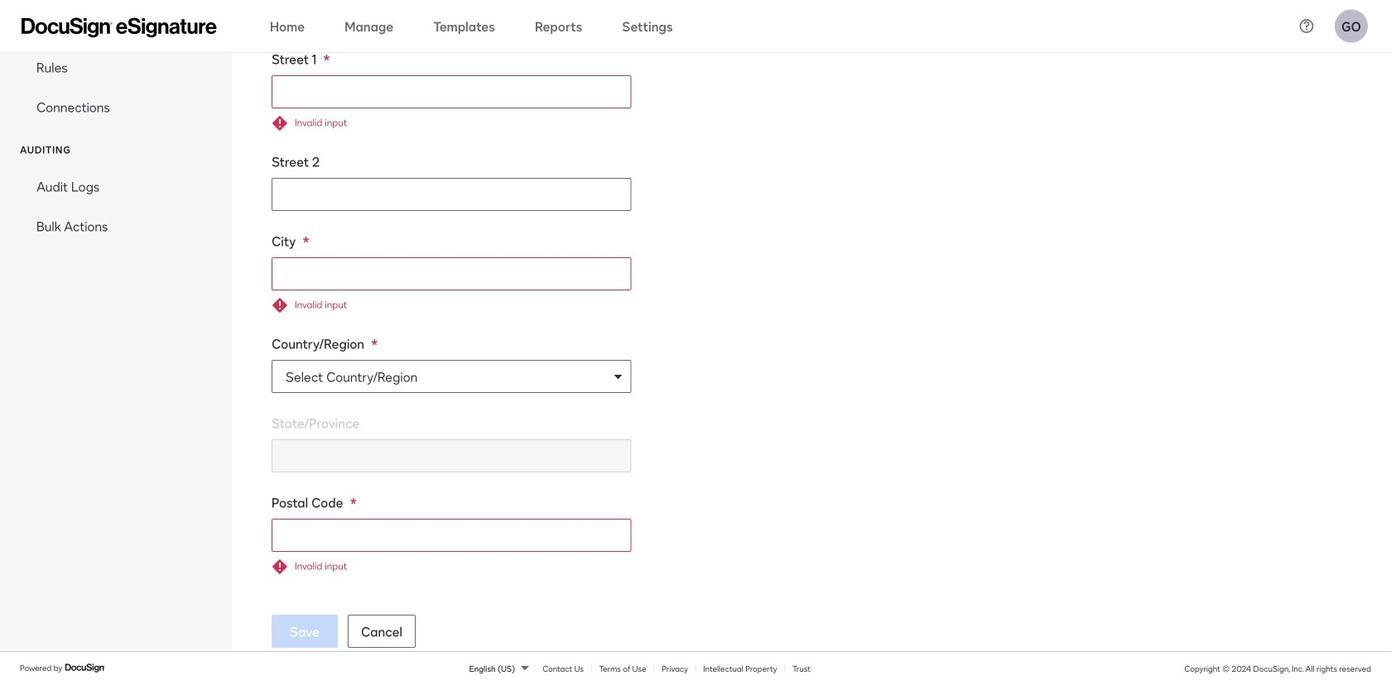 Task type: vqa. For each thing, say whether or not it's contained in the screenshot.
text box
yes



Task type: describe. For each thing, give the bounding box(es) containing it.
auditing element
[[0, 167, 232, 246]]

agreement actions element
[[0, 47, 232, 127]]



Task type: locate. For each thing, give the bounding box(es) containing it.
None text field
[[273, 258, 631, 290]]

docusign image
[[65, 662, 106, 675]]

None text field
[[273, 76, 631, 108], [273, 179, 631, 210], [273, 441, 631, 472], [273, 520, 631, 552], [273, 76, 631, 108], [273, 179, 631, 210], [273, 441, 631, 472], [273, 520, 631, 552]]

docusign admin image
[[22, 18, 217, 38]]



